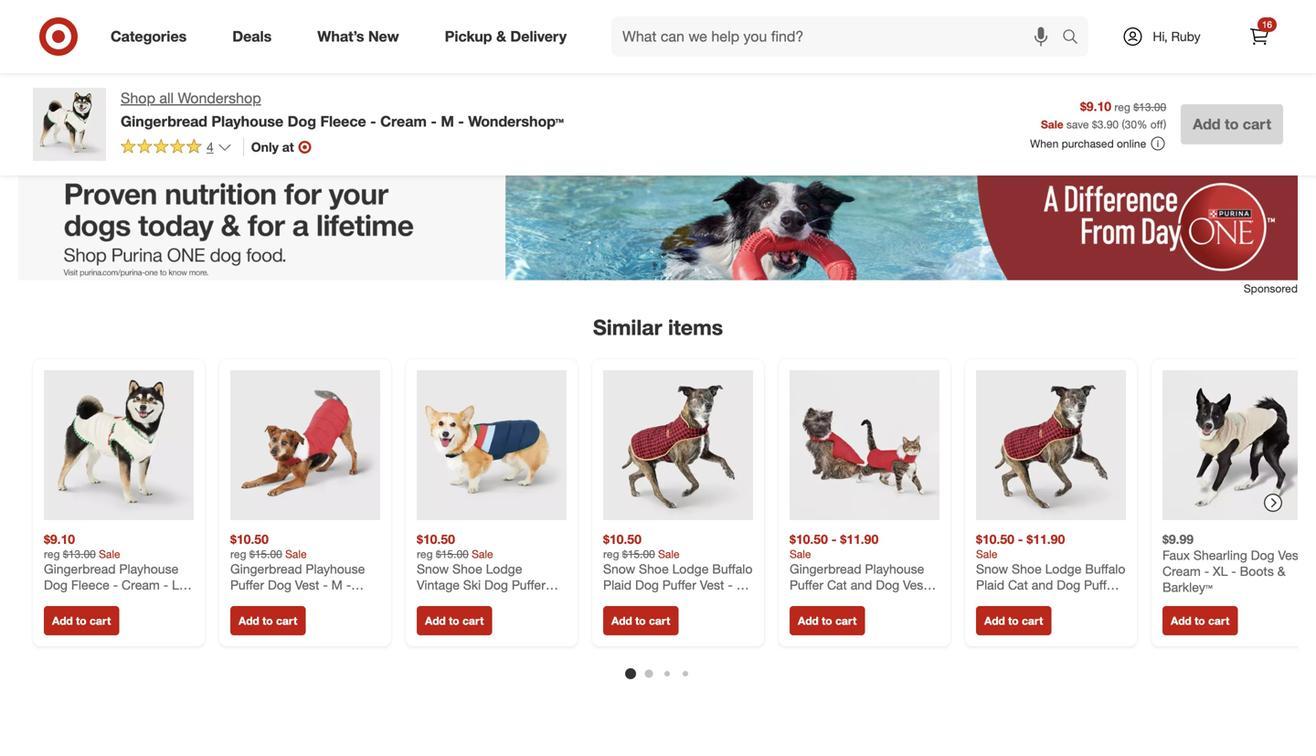 Task type: vqa. For each thing, say whether or not it's contained in the screenshot.
rightmost Lodge
yes



Task type: locate. For each thing, give the bounding box(es) containing it.
fleece down what's
[[320, 112, 366, 130]]

shop all wondershop gingerbread playhouse dog fleece - cream - m - wondershop™
[[121, 89, 564, 130]]

$15.00 inside "$10.50 reg $15.00 sale gingerbread playhouse puffer dog vest - m - wondershop™"
[[249, 547, 282, 561]]

lodge for snow shoe lodge vintage ski dog puffer vest - m - wondershop™
[[486, 561, 522, 577]]

purchased
[[1062, 137, 1114, 150]]

snow for snow shoe lodge buffalo plaid cat and dog puffer vest - wondershop™
[[976, 561, 1009, 577]]

2 horizontal spatial lodge
[[1046, 561, 1082, 577]]

$15.00 for ski
[[436, 547, 469, 561]]

0 horizontal spatial plaid
[[603, 577, 632, 593]]

snow for snow shoe lodge vintage ski dog puffer vest - m - wondershop™
[[417, 561, 449, 577]]

fleece
[[320, 112, 366, 130], [71, 577, 110, 593]]

gingerbread inside "$10.50 reg $15.00 sale gingerbread playhouse puffer dog vest - m - wondershop™"
[[230, 561, 302, 577]]

add to cart button for $10.50 - $11.90 sale gingerbread playhouse puffer cat and dog vest - wondershop™
[[790, 606, 865, 635]]

$11.90 inside $10.50 - $11.90 sale gingerbread playhouse puffer cat and dog vest - wondershop™
[[841, 531, 879, 547]]

to down "$10.50 reg $15.00 sale gingerbread playhouse puffer dog vest - m - wondershop™"
[[262, 614, 273, 628]]

5 puffer from the left
[[1084, 577, 1118, 593]]

shoe for snow shoe lodge buffalo plaid cat and dog puffer vest - wondershop™
[[1012, 561, 1042, 577]]

reg
[[1115, 100, 1131, 114], [44, 547, 60, 561], [230, 547, 246, 561], [417, 547, 433, 561], [603, 547, 619, 561]]

sale inside $10.50 reg $15.00 sale snow shoe lodge buffalo plaid dog puffer vest - m - wondershop™
[[658, 547, 680, 561]]

search button
[[1054, 16, 1098, 60]]

0 horizontal spatial cat
[[827, 577, 847, 593]]

similar
[[593, 315, 662, 340]]

1 horizontal spatial buffalo
[[1086, 561, 1126, 577]]

$10.50 inside "$10.50 reg $15.00 sale gingerbread playhouse puffer dog vest - m - wondershop™"
[[230, 531, 269, 547]]

$10.50 inside $10.50 reg $15.00 sale snow shoe lodge buffalo plaid dog puffer vest - m - wondershop™
[[603, 531, 642, 547]]

3 $10.50 from the left
[[603, 531, 642, 547]]

reg for vest
[[230, 547, 246, 561]]

add to cart down vintage
[[425, 614, 484, 628]]

2 snow from the left
[[603, 561, 636, 577]]

2 puffer from the left
[[512, 577, 546, 593]]

when
[[1031, 137, 1059, 150]]

to
[[1225, 115, 1239, 133], [76, 614, 87, 628], [262, 614, 273, 628], [449, 614, 460, 628], [636, 614, 646, 628], [822, 614, 833, 628], [1009, 614, 1019, 628], [1195, 614, 1206, 628]]

cart for $10.50 - $11.90 sale snow shoe lodge buffalo plaid cat and dog puffer vest - wondershop™
[[1022, 614, 1044, 628]]

0 horizontal spatial $9.10
[[44, 531, 75, 547]]

playhouse inside "$9.10 reg $13.00 sale gingerbread playhouse dog fleece - cream - l - wondershop™"
[[119, 561, 179, 577]]

shoe inside $10.50 - $11.90 sale snow shoe lodge buffalo plaid cat and dog puffer vest - wondershop™
[[1012, 561, 1042, 577]]

0 horizontal spatial &
[[496, 27, 506, 45]]

0 horizontal spatial snow
[[417, 561, 449, 577]]

$10.50 reg $15.00 sale snow shoe lodge buffalo plaid dog puffer vest - m - wondershop™
[[603, 531, 753, 609]]

1 horizontal spatial lodge
[[673, 561, 709, 577]]

reg inside $10.50 reg $15.00 sale snow shoe lodge buffalo plaid dog puffer vest - m - wondershop™
[[603, 547, 619, 561]]

5 $10.50 from the left
[[976, 531, 1015, 547]]

plaid inside $10.50 reg $15.00 sale snow shoe lodge buffalo plaid dog puffer vest - m - wondershop™
[[603, 577, 632, 593]]

gingerbread
[[121, 112, 207, 130], [44, 561, 116, 577], [230, 561, 302, 577], [790, 561, 862, 577]]

add for $10.50 - $11.90 sale snow shoe lodge buffalo plaid cat and dog puffer vest - wondershop™
[[985, 614, 1006, 628]]

$9.10 inside "$9.10 reg $13.00 sale gingerbread playhouse dog fleece - cream - l - wondershop™"
[[44, 531, 75, 547]]

sale inside $10.50 - $11.90 sale snow shoe lodge buffalo plaid cat and dog puffer vest - wondershop™
[[976, 547, 998, 561]]

2 plaid from the left
[[976, 577, 1005, 593]]

playhouse inside $10.50 - $11.90 sale gingerbread playhouse puffer cat and dog vest - wondershop™
[[865, 561, 925, 577]]

$11.90
[[841, 531, 879, 547], [1027, 531, 1065, 547]]

$15.00
[[249, 547, 282, 561], [436, 547, 469, 561], [623, 547, 655, 561]]

playhouse inside "$10.50 reg $15.00 sale gingerbread playhouse puffer dog vest - m - wondershop™"
[[306, 561, 365, 577]]

$9.10 reg $13.00 sale save $ 3.90 ( 30 % off )
[[1041, 98, 1167, 131]]

0 vertical spatial $9.10
[[1081, 98, 1112, 114]]

& inside '$9.99 faux shearling dog vest - cream - xl - boots & barkley™'
[[1278, 563, 1286, 579]]

add to cart
[[1193, 115, 1272, 133], [52, 614, 111, 628], [239, 614, 297, 628], [425, 614, 484, 628], [612, 614, 671, 628], [798, 614, 857, 628], [985, 614, 1044, 628], [1171, 614, 1230, 628]]

add down vintage
[[425, 614, 446, 628]]

what's new link
[[302, 16, 422, 57]]

cream inside shop all wondershop gingerbread playhouse dog fleece - cream - m - wondershop™
[[380, 112, 427, 130]]

advertisement region
[[18, 174, 1298, 281]]

what's
[[317, 27, 364, 45]]

3.90
[[1098, 117, 1119, 131]]

vest inside $10.50 - $11.90 sale gingerbread playhouse puffer cat and dog vest - wondershop™
[[903, 577, 928, 593]]

cart
[[1243, 115, 1272, 133], [90, 614, 111, 628], [276, 614, 297, 628], [463, 614, 484, 628], [649, 614, 671, 628], [836, 614, 857, 628], [1022, 614, 1044, 628], [1209, 614, 1230, 628]]

puffer inside $10.50 reg $15.00 sale snow shoe lodge buffalo plaid dog puffer vest - m - wondershop™
[[663, 577, 697, 593]]

1 horizontal spatial and
[[1032, 577, 1054, 593]]

1 $15.00 from the left
[[249, 547, 282, 561]]

shoe inside $10.50 reg $15.00 sale snow shoe lodge buffalo plaid dog puffer vest - m - wondershop™
[[639, 561, 669, 577]]

wondershop™ inside shop all wondershop gingerbread playhouse dog fleece - cream - m - wondershop™
[[468, 112, 564, 130]]

0 horizontal spatial $13.00
[[63, 547, 96, 561]]

1 lodge from the left
[[486, 561, 522, 577]]

2 horizontal spatial shoe
[[1012, 561, 1042, 577]]

0 vertical spatial $13.00
[[1134, 100, 1167, 114]]

$15.00 inside $10.50 reg $15.00 sale snow shoe lodge vintage ski dog puffer vest - m - wondershop™
[[436, 547, 469, 561]]

1 horizontal spatial &
[[1278, 563, 1286, 579]]

2 and from the left
[[1032, 577, 1054, 593]]

m inside $10.50 reg $15.00 sale snow shoe lodge vintage ski dog puffer vest - m - wondershop™
[[453, 593, 465, 609]]

categories link
[[95, 16, 210, 57]]

$15.00 for plaid
[[623, 547, 655, 561]]

0 vertical spatial &
[[496, 27, 506, 45]]

$13.00 inside $9.10 reg $13.00 sale save $ 3.90 ( 30 % off )
[[1134, 100, 1167, 114]]

save
[[1067, 117, 1089, 131]]

1 cat from the left
[[827, 577, 847, 593]]

snow
[[417, 561, 449, 577], [603, 561, 636, 577], [976, 561, 1009, 577]]

add to cart down "$10.50 reg $15.00 sale gingerbread playhouse puffer dog vest - m - wondershop™"
[[239, 614, 297, 628]]

and
[[851, 577, 873, 593], [1032, 577, 1054, 593]]

2 lodge from the left
[[673, 561, 709, 577]]

reg inside "$10.50 reg $15.00 sale gingerbread playhouse puffer dog vest - m - wondershop™"
[[230, 547, 246, 561]]

4 link
[[121, 138, 232, 159]]

dog inside $10.50 reg $15.00 sale snow shoe lodge vintage ski dog puffer vest - m - wondershop™
[[485, 577, 508, 593]]

1 puffer from the left
[[230, 577, 264, 593]]

$9.10 for save
[[1081, 98, 1112, 114]]

-
[[370, 112, 376, 130], [431, 112, 437, 130], [458, 112, 464, 130], [832, 531, 837, 547], [1018, 531, 1024, 547], [1307, 547, 1312, 563], [1205, 563, 1210, 579], [1232, 563, 1237, 579], [113, 577, 118, 593], [163, 577, 168, 593], [183, 577, 188, 593], [323, 577, 328, 593], [346, 577, 351, 593], [728, 577, 733, 593], [931, 577, 936, 593], [445, 593, 450, 609], [468, 593, 473, 609], [603, 593, 608, 609], [1004, 593, 1009, 609]]

plaid inside $10.50 - $11.90 sale snow shoe lodge buffalo plaid cat and dog puffer vest - wondershop™
[[976, 577, 1005, 593]]

1 vertical spatial $13.00
[[63, 547, 96, 561]]

cart down "$9.10 reg $13.00 sale gingerbread playhouse dog fleece - cream - l - wondershop™"
[[90, 614, 111, 628]]

items
[[668, 315, 723, 340]]

0 horizontal spatial shoe
[[453, 561, 483, 577]]

wondershop™ inside "$9.10 reg $13.00 sale gingerbread playhouse dog fleece - cream - l - wondershop™"
[[44, 593, 124, 609]]

(
[[1122, 117, 1125, 131]]

deals link
[[217, 16, 295, 57]]

dog inside $10.50 - $11.90 sale gingerbread playhouse puffer cat and dog vest - wondershop™
[[876, 577, 900, 593]]

fleece left l
[[71, 577, 110, 593]]

to down barkley™
[[1195, 614, 1206, 628]]

ruby
[[1172, 28, 1201, 44]]

add to cart button for $10.50 reg $15.00 sale gingerbread playhouse puffer dog vest - m - wondershop™
[[230, 606, 306, 635]]

3 snow from the left
[[976, 561, 1009, 577]]

1 horizontal spatial $13.00
[[1134, 100, 1167, 114]]

to down $10.50 - $11.90 sale gingerbread playhouse puffer cat and dog vest - wondershop™
[[822, 614, 833, 628]]

$11.90 for shoe
[[1027, 531, 1065, 547]]

1 $11.90 from the left
[[841, 531, 879, 547]]

2 $11.90 from the left
[[1027, 531, 1065, 547]]

1 horizontal spatial snow
[[603, 561, 636, 577]]

%
[[1137, 117, 1148, 131]]

$9.10 inside $9.10 reg $13.00 sale save $ 3.90 ( 30 % off )
[[1081, 98, 1112, 114]]

shearling
[[1194, 547, 1248, 563]]

sale inside $10.50 reg $15.00 sale snow shoe lodge vintage ski dog puffer vest - m - wondershop™
[[472, 547, 493, 561]]

& right the pickup
[[496, 27, 506, 45]]

snow inside $10.50 reg $15.00 sale snow shoe lodge buffalo plaid dog puffer vest - m - wondershop™
[[603, 561, 636, 577]]

gingerbread inside "$9.10 reg $13.00 sale gingerbread playhouse dog fleece - cream - l - wondershop™"
[[44, 561, 116, 577]]

reg for ski
[[417, 547, 433, 561]]

0 vertical spatial fleece
[[320, 112, 366, 130]]

add to cart down $10.50 - $11.90 sale gingerbread playhouse puffer cat and dog vest - wondershop™
[[798, 614, 857, 628]]

add to cart button for $9.10 reg $13.00 sale gingerbread playhouse dog fleece - cream - l - wondershop™
[[44, 606, 119, 635]]

lodge for snow shoe lodge buffalo plaid cat and dog puffer vest - wondershop™
[[1046, 561, 1082, 577]]

reg inside $10.50 reg $15.00 sale snow shoe lodge vintage ski dog puffer vest - m - wondershop™
[[417, 547, 433, 561]]

1 plaid from the left
[[603, 577, 632, 593]]

delivery
[[511, 27, 567, 45]]

& right boots
[[1278, 563, 1286, 579]]

cart down 16 link at top right
[[1243, 115, 1272, 133]]

snow inside $10.50 reg $15.00 sale snow shoe lodge vintage ski dog puffer vest - m - wondershop™
[[417, 561, 449, 577]]

add down $10.50 - $11.90 sale gingerbread playhouse puffer cat and dog vest - wondershop™
[[798, 614, 819, 628]]

reg inside "$9.10 reg $13.00 sale gingerbread playhouse dog fleece - cream - l - wondershop™"
[[44, 547, 60, 561]]

vest inside $10.50 reg $15.00 sale snow shoe lodge buffalo plaid dog puffer vest - m - wondershop™
[[700, 577, 725, 593]]

$10.50 reg $15.00 sale snow shoe lodge vintage ski dog puffer vest - m - wondershop™
[[417, 531, 556, 609]]

cart down $10.50 - $11.90 sale gingerbread playhouse puffer cat and dog vest - wondershop™
[[836, 614, 857, 628]]

$11.90 inside $10.50 - $11.90 sale snow shoe lodge buffalo plaid cat and dog puffer vest - wondershop™
[[1027, 531, 1065, 547]]

0 horizontal spatial fleece
[[71, 577, 110, 593]]

1 horizontal spatial $15.00
[[436, 547, 469, 561]]

wondershop™ inside $10.50 reg $15.00 sale snow shoe lodge vintage ski dog puffer vest - m - wondershop™
[[477, 593, 556, 609]]

sale for gingerbread playhouse dog fleece - cream - l - wondershop™
[[99, 547, 120, 561]]

add to cart for $10.50 - $11.90 sale gingerbread playhouse puffer cat and dog vest - wondershop™
[[798, 614, 857, 628]]

cart down $10.50 reg $15.00 sale snow shoe lodge buffalo plaid dog puffer vest - m - wondershop™ on the bottom of page
[[649, 614, 671, 628]]

off
[[1151, 117, 1164, 131]]

1 horizontal spatial fleece
[[320, 112, 366, 130]]

add down "$10.50 reg $15.00 sale gingerbread playhouse puffer dog vest - m - wondershop™"
[[239, 614, 259, 628]]

add down "$9.10 reg $13.00 sale gingerbread playhouse dog fleece - cream - l - wondershop™"
[[52, 614, 73, 628]]

1 horizontal spatial shoe
[[639, 561, 669, 577]]

similar items region
[[18, 174, 1317, 745]]

16 link
[[1240, 16, 1280, 57]]

$13.00 for (
[[1134, 100, 1167, 114]]

sale inside "$10.50 reg $15.00 sale gingerbread playhouse puffer dog vest - m - wondershop™"
[[285, 547, 307, 561]]

1 horizontal spatial plaid
[[976, 577, 1005, 593]]

$10.50 inside $10.50 - $11.90 sale gingerbread playhouse puffer cat and dog vest - wondershop™
[[790, 531, 828, 547]]

$10.50 - $11.90 sale snow shoe lodge buffalo plaid cat and dog puffer vest - wondershop™
[[976, 531, 1126, 609]]

wondershop™ inside $10.50 - $11.90 sale gingerbread playhouse puffer cat and dog vest - wondershop™
[[790, 593, 870, 609]]

plaid for dog
[[603, 577, 632, 593]]

hi, ruby
[[1153, 28, 1201, 44]]

shoe
[[453, 561, 483, 577], [639, 561, 669, 577], [1012, 561, 1042, 577]]

puffer inside "$10.50 reg $15.00 sale gingerbread playhouse puffer dog vest - m - wondershop™"
[[230, 577, 264, 593]]

m inside $10.50 reg $15.00 sale snow shoe lodge buffalo plaid dog puffer vest - m - wondershop™
[[737, 577, 748, 593]]

$10.50 for gingerbread playhouse puffer dog vest - m - wondershop™
[[230, 531, 269, 547]]

snow inside $10.50 - $11.90 sale snow shoe lodge buffalo plaid cat and dog puffer vest - wondershop™
[[976, 561, 1009, 577]]

vest inside $10.50 - $11.90 sale snow shoe lodge buffalo plaid cat and dog puffer vest - wondershop™
[[976, 593, 1001, 609]]

to down vintage
[[449, 614, 460, 628]]

1 horizontal spatial $11.90
[[1027, 531, 1065, 547]]

add down $10.50 reg $15.00 sale snow shoe lodge buffalo plaid dog puffer vest - m - wondershop™ on the bottom of page
[[612, 614, 632, 628]]

wondershop
[[178, 89, 261, 107]]

1 vertical spatial &
[[1278, 563, 1286, 579]]

gingerbread playhouse puffer dog vest - m - wondershop™ image
[[230, 370, 380, 520]]

add to cart down $10.50 - $11.90 sale snow shoe lodge buffalo plaid cat and dog puffer vest - wondershop™
[[985, 614, 1044, 628]]

add down barkley™
[[1171, 614, 1192, 628]]

3 puffer from the left
[[663, 577, 697, 593]]

buffalo inside $10.50 reg $15.00 sale snow shoe lodge buffalo plaid dog puffer vest - m - wondershop™
[[713, 561, 753, 577]]

gingerbread playhouse puffer cat and dog vest - wondershop™ image
[[790, 370, 940, 520]]

3 lodge from the left
[[1046, 561, 1082, 577]]

cart down barkley™
[[1209, 614, 1230, 628]]

cart for $9.10 reg $13.00 sale gingerbread playhouse dog fleece - cream - l - wondershop™
[[90, 614, 111, 628]]

1 and from the left
[[851, 577, 873, 593]]

buffalo inside $10.50 - $11.90 sale snow shoe lodge buffalo plaid cat and dog puffer vest - wondershop™
[[1086, 561, 1126, 577]]

$15.00 inside $10.50 reg $15.00 sale snow shoe lodge buffalo plaid dog puffer vest - m - wondershop™
[[623, 547, 655, 561]]

2 $10.50 from the left
[[417, 531, 455, 547]]

2 $15.00 from the left
[[436, 547, 469, 561]]

vest
[[1279, 547, 1303, 563], [295, 577, 320, 593], [700, 577, 725, 593], [903, 577, 928, 593], [417, 593, 441, 609], [976, 593, 1001, 609]]

)
[[1164, 117, 1167, 131]]

add to cart button for $10.50 - $11.90 sale snow shoe lodge buffalo plaid cat and dog puffer vest - wondershop™
[[976, 606, 1052, 635]]

online
[[1117, 137, 1147, 150]]

$10.50 inside $10.50 reg $15.00 sale snow shoe lodge vintage ski dog puffer vest - m - wondershop™
[[417, 531, 455, 547]]

add
[[1193, 115, 1221, 133], [52, 614, 73, 628], [239, 614, 259, 628], [425, 614, 446, 628], [612, 614, 632, 628], [798, 614, 819, 628], [985, 614, 1006, 628], [1171, 614, 1192, 628]]

playhouse
[[212, 112, 284, 130], [119, 561, 179, 577], [306, 561, 365, 577], [865, 561, 925, 577]]

1 shoe from the left
[[453, 561, 483, 577]]

faux
[[1163, 547, 1190, 563]]

hi,
[[1153, 28, 1168, 44]]

$9.99 faux shearling dog vest - cream - xl - boots & barkley™
[[1163, 531, 1312, 595]]

dog
[[288, 112, 316, 130], [1251, 547, 1275, 563], [44, 577, 68, 593], [268, 577, 292, 593], [485, 577, 508, 593], [635, 577, 659, 593], [876, 577, 900, 593], [1057, 577, 1081, 593]]

1 horizontal spatial cream
[[380, 112, 427, 130]]

$10.50
[[230, 531, 269, 547], [417, 531, 455, 547], [603, 531, 642, 547], [790, 531, 828, 547], [976, 531, 1015, 547]]

$13.00
[[1134, 100, 1167, 114], [63, 547, 96, 561]]

at
[[282, 139, 294, 155]]

to right )
[[1225, 115, 1239, 133]]

lodge
[[486, 561, 522, 577], [673, 561, 709, 577], [1046, 561, 1082, 577]]

cream left l
[[122, 577, 160, 593]]

2 horizontal spatial cream
[[1163, 563, 1201, 579]]

1 $10.50 from the left
[[230, 531, 269, 547]]

lodge inside $10.50 - $11.90 sale snow shoe lodge buffalo plaid cat and dog puffer vest - wondershop™
[[1046, 561, 1082, 577]]

plaid
[[603, 577, 632, 593], [976, 577, 1005, 593]]

& inside 'link'
[[496, 27, 506, 45]]

&
[[496, 27, 506, 45], [1278, 563, 1286, 579]]

add to cart down "$9.10 reg $13.00 sale gingerbread playhouse dog fleece - cream - l - wondershop™"
[[52, 614, 111, 628]]

cream down $9.99
[[1163, 563, 1201, 579]]

0 horizontal spatial buffalo
[[713, 561, 753, 577]]

shoe inside $10.50 reg $15.00 sale snow shoe lodge vintage ski dog puffer vest - m - wondershop™
[[453, 561, 483, 577]]

0 horizontal spatial $11.90
[[841, 531, 879, 547]]

cart down "$10.50 reg $15.00 sale gingerbread playhouse puffer dog vest - m - wondershop™"
[[276, 614, 297, 628]]

3 $15.00 from the left
[[623, 547, 655, 561]]

cream down the new
[[380, 112, 427, 130]]

to for $10.50 - $11.90 sale gingerbread playhouse puffer cat and dog vest - wondershop™
[[822, 614, 833, 628]]

sale inside "$9.10 reg $13.00 sale gingerbread playhouse dog fleece - cream - l - wondershop™"
[[99, 547, 120, 561]]

wondershop™ inside "$10.50 reg $15.00 sale gingerbread playhouse puffer dog vest - m - wondershop™"
[[230, 593, 310, 609]]

cart down $10.50 - $11.90 sale snow shoe lodge buffalo plaid cat and dog puffer vest - wondershop™
[[1022, 614, 1044, 628]]

$13.00 inside "$9.10 reg $13.00 sale gingerbread playhouse dog fleece - cream - l - wondershop™"
[[63, 547, 96, 561]]

$10.50 for snow shoe lodge buffalo plaid dog puffer vest - m - wondershop™
[[603, 531, 642, 547]]

buffalo
[[713, 561, 753, 577], [1086, 561, 1126, 577]]

lodge inside $10.50 reg $15.00 sale snow shoe lodge vintage ski dog puffer vest - m - wondershop™
[[486, 561, 522, 577]]

cream
[[380, 112, 427, 130], [1163, 563, 1201, 579], [122, 577, 160, 593]]

2 shoe from the left
[[639, 561, 669, 577]]

shoe for snow shoe lodge buffalo plaid dog puffer vest - m - wondershop™
[[639, 561, 669, 577]]

wondershop™ inside $10.50 reg $15.00 sale snow shoe lodge buffalo plaid dog puffer vest - m - wondershop™
[[612, 593, 692, 609]]

add to cart down $10.50 reg $15.00 sale snow shoe lodge buffalo plaid dog puffer vest - m - wondershop™ on the bottom of page
[[612, 614, 671, 628]]

2 buffalo from the left
[[1086, 561, 1126, 577]]

reg inside $9.10 reg $13.00 sale save $ 3.90 ( 30 % off )
[[1115, 100, 1131, 114]]

sale
[[1041, 117, 1064, 131], [99, 547, 120, 561], [285, 547, 307, 561], [472, 547, 493, 561], [658, 547, 680, 561], [790, 547, 811, 561], [976, 547, 998, 561]]

puffer
[[230, 577, 264, 593], [512, 577, 546, 593], [663, 577, 697, 593], [790, 577, 824, 593], [1084, 577, 1118, 593]]

playhouse inside shop all wondershop gingerbread playhouse dog fleece - cream - m - wondershop™
[[212, 112, 284, 130]]

2 horizontal spatial snow
[[976, 561, 1009, 577]]

$10.50 inside $10.50 - $11.90 sale snow shoe lodge buffalo plaid cat and dog puffer vest - wondershop™
[[976, 531, 1015, 547]]

1 buffalo from the left
[[713, 561, 753, 577]]

0 horizontal spatial lodge
[[486, 561, 522, 577]]

xl
[[1213, 563, 1228, 579]]

to for $10.50 - $11.90 sale snow shoe lodge buffalo plaid cat and dog puffer vest - wondershop™
[[1009, 614, 1019, 628]]

reg for -
[[44, 547, 60, 561]]

2 horizontal spatial $15.00
[[623, 547, 655, 561]]

1 snow from the left
[[417, 561, 449, 577]]

cart down ski
[[463, 614, 484, 628]]

cart for $10.50 - $11.90 sale gingerbread playhouse puffer cat and dog vest - wondershop™
[[836, 614, 857, 628]]

to for $10.50 reg $15.00 sale snow shoe lodge vintage ski dog puffer vest - m - wondershop™
[[449, 614, 460, 628]]

sale inside $9.10 reg $13.00 sale save $ 3.90 ( 30 % off )
[[1041, 117, 1064, 131]]

0 horizontal spatial and
[[851, 577, 873, 593]]

lodge inside $10.50 reg $15.00 sale snow shoe lodge buffalo plaid dog puffer vest - m - wondershop™
[[673, 561, 709, 577]]

$10.50 for snow shoe lodge vintage ski dog puffer vest - m - wondershop™
[[417, 531, 455, 547]]

sponsored
[[1244, 282, 1298, 295]]

add to cart down barkley™
[[1171, 614, 1230, 628]]

1 horizontal spatial cat
[[1008, 577, 1028, 593]]

m
[[441, 112, 454, 130], [332, 577, 343, 593], [737, 577, 748, 593], [453, 593, 465, 609]]

to down $10.50 - $11.90 sale snow shoe lodge buffalo plaid cat and dog puffer vest - wondershop™
[[1009, 614, 1019, 628]]

0 horizontal spatial $15.00
[[249, 547, 282, 561]]

playhouse for gingerbread playhouse puffer dog vest - m - wondershop™
[[306, 561, 365, 577]]

when purchased online
[[1031, 137, 1147, 150]]

to down "$9.10 reg $13.00 sale gingerbread playhouse dog fleece - cream - l - wondershop™"
[[76, 614, 87, 628]]

cat
[[827, 577, 847, 593], [1008, 577, 1028, 593]]

1 vertical spatial fleece
[[71, 577, 110, 593]]

gingerbread inside $10.50 - $11.90 sale gingerbread playhouse puffer cat and dog vest - wondershop™
[[790, 561, 862, 577]]

4 puffer from the left
[[790, 577, 824, 593]]

wondershop™
[[468, 112, 564, 130], [44, 593, 124, 609], [230, 593, 310, 609], [477, 593, 556, 609], [612, 593, 692, 609], [790, 593, 870, 609], [1013, 593, 1093, 609]]

$9.10
[[1081, 98, 1112, 114], [44, 531, 75, 547]]

1 vertical spatial $9.10
[[44, 531, 75, 547]]

$
[[1092, 117, 1098, 131]]

add to cart button
[[1181, 104, 1284, 144], [44, 606, 119, 635], [230, 606, 306, 635], [417, 606, 492, 635], [603, 606, 679, 635], [790, 606, 865, 635], [976, 606, 1052, 635], [1163, 606, 1238, 635]]

add down $10.50 - $11.90 sale snow shoe lodge buffalo plaid cat and dog puffer vest - wondershop™
[[985, 614, 1006, 628]]

4 $10.50 from the left
[[790, 531, 828, 547]]

to down $10.50 reg $15.00 sale snow shoe lodge buffalo plaid dog puffer vest - m - wondershop™ on the bottom of page
[[636, 614, 646, 628]]

playhouse for gingerbread playhouse dog fleece - cream - l - wondershop™
[[119, 561, 179, 577]]

sale inside $10.50 - $11.90 sale gingerbread playhouse puffer cat and dog vest - wondershop™
[[790, 547, 811, 561]]

3 shoe from the left
[[1012, 561, 1042, 577]]

2 cat from the left
[[1008, 577, 1028, 593]]

0 horizontal spatial cream
[[122, 577, 160, 593]]

1 horizontal spatial $9.10
[[1081, 98, 1112, 114]]



Task type: describe. For each thing, give the bounding box(es) containing it.
30
[[1125, 117, 1137, 131]]

cat inside $10.50 - $11.90 sale gingerbread playhouse puffer cat and dog vest - wondershop™
[[827, 577, 847, 593]]

pickup
[[445, 27, 492, 45]]

gingerbread for $9.10
[[44, 561, 116, 577]]

4
[[207, 139, 214, 155]]

dog inside "$10.50 reg $15.00 sale gingerbread playhouse puffer dog vest - m - wondershop™"
[[268, 577, 292, 593]]

wondershop™ inside $10.50 - $11.90 sale snow shoe lodge buffalo plaid cat and dog puffer vest - wondershop™
[[1013, 593, 1093, 609]]

all
[[159, 89, 174, 107]]

dog inside '$9.99 faux shearling dog vest - cream - xl - boots & barkley™'
[[1251, 547, 1275, 563]]

sale for snow shoe lodge vintage ski dog puffer vest - m - wondershop™
[[472, 547, 493, 561]]

add for $10.50 reg $15.00 sale gingerbread playhouse puffer dog vest - m - wondershop™
[[239, 614, 259, 628]]

gingerbread inside shop all wondershop gingerbread playhouse dog fleece - cream - m - wondershop™
[[121, 112, 207, 130]]

vintage
[[417, 577, 460, 593]]

$10.50 reg $15.00 sale gingerbread playhouse puffer dog vest - m - wondershop™
[[230, 531, 365, 609]]

m inside shop all wondershop gingerbread playhouse dog fleece - cream - m - wondershop™
[[441, 112, 454, 130]]

sale for gingerbread playhouse puffer dog vest - m - wondershop™
[[285, 547, 307, 561]]

only at
[[251, 139, 294, 155]]

only
[[251, 139, 279, 155]]

boots
[[1240, 563, 1274, 579]]

$11.90 for playhouse
[[841, 531, 879, 547]]

add for $10.50 reg $15.00 sale snow shoe lodge buffalo plaid dog puffer vest - m - wondershop™
[[612, 614, 632, 628]]

to for $10.50 reg $15.00 sale gingerbread playhouse puffer dog vest - m - wondershop™
[[262, 614, 273, 628]]

add for $9.10 reg $13.00 sale gingerbread playhouse dog fleece - cream - l - wondershop™
[[52, 614, 73, 628]]

add to cart for $10.50 reg $15.00 sale gingerbread playhouse puffer dog vest - m - wondershop™
[[239, 614, 297, 628]]

new
[[368, 27, 399, 45]]

cart for $10.50 reg $15.00 sale snow shoe lodge buffalo plaid dog puffer vest - m - wondershop™
[[649, 614, 671, 628]]

add for $9.99 faux shearling dog vest - cream - xl - boots & barkley™
[[1171, 614, 1192, 628]]

add to cart for $10.50 reg $15.00 sale snow shoe lodge vintage ski dog puffer vest - m - wondershop™
[[425, 614, 484, 628]]

sale for snow shoe lodge buffalo plaid cat and dog puffer vest - wondershop™
[[976, 547, 998, 561]]

dog inside $10.50 - $11.90 sale snow shoe lodge buffalo plaid cat and dog puffer vest - wondershop™
[[1057, 577, 1081, 593]]

cat inside $10.50 - $11.90 sale snow shoe lodge buffalo plaid cat and dog puffer vest - wondershop™
[[1008, 577, 1028, 593]]

16
[[1263, 19, 1273, 30]]

vest inside $10.50 reg $15.00 sale snow shoe lodge vintage ski dog puffer vest - m - wondershop™
[[417, 593, 441, 609]]

and inside $10.50 - $11.90 sale snow shoe lodge buffalo plaid cat and dog puffer vest - wondershop™
[[1032, 577, 1054, 593]]

similar items
[[593, 315, 723, 340]]

fleece inside shop all wondershop gingerbread playhouse dog fleece - cream - m - wondershop™
[[320, 112, 366, 130]]

snow for snow shoe lodge buffalo plaid dog puffer vest - m - wondershop™
[[603, 561, 636, 577]]

$9.10 for gingerbread
[[44, 531, 75, 547]]

vest inside "$10.50 reg $15.00 sale gingerbread playhouse puffer dog vest - m - wondershop™"
[[295, 577, 320, 593]]

faux shearling dog vest - cream - xl - boots & barkley™ image
[[1163, 370, 1313, 520]]

dog inside "$9.10 reg $13.00 sale gingerbread playhouse dog fleece - cream - l - wondershop™"
[[44, 577, 68, 593]]

snow shoe lodge buffalo plaid cat and dog puffer vest - wondershop™ image
[[976, 370, 1126, 520]]

puffer inside $10.50 reg $15.00 sale snow shoe lodge vintage ski dog puffer vest - m - wondershop™
[[512, 577, 546, 593]]

search
[[1054, 29, 1098, 47]]

deals
[[232, 27, 272, 45]]

sale for snow shoe lodge buffalo plaid dog puffer vest - m - wondershop™
[[658, 547, 680, 561]]

cart for $9.99 faux shearling dog vest - cream - xl - boots & barkley™
[[1209, 614, 1230, 628]]

add to cart for $9.99 faux shearling dog vest - cream - xl - boots & barkley™
[[1171, 614, 1230, 628]]

What can we help you find? suggestions appear below search field
[[612, 16, 1067, 57]]

$10.50 for snow shoe lodge buffalo plaid cat and dog puffer vest - wondershop™
[[976, 531, 1015, 547]]

snow shoe lodge buffalo plaid dog puffer vest - m - wondershop™ image
[[603, 370, 753, 520]]

add for $10.50 - $11.90 sale gingerbread playhouse puffer cat and dog vest - wondershop™
[[798, 614, 819, 628]]

l
[[172, 577, 179, 593]]

pickup & delivery link
[[429, 16, 590, 57]]

buffalo for -
[[713, 561, 753, 577]]

puffer inside $10.50 - $11.90 sale gingerbread playhouse puffer cat and dog vest - wondershop™
[[790, 577, 824, 593]]

to for $9.99 faux shearling dog vest - cream - xl - boots & barkley™
[[1195, 614, 1206, 628]]

m inside "$10.50 reg $15.00 sale gingerbread playhouse puffer dog vest - m - wondershop™"
[[332, 577, 343, 593]]

$9.99
[[1163, 531, 1194, 547]]

add to cart button for $9.99 faux shearling dog vest - cream - xl - boots & barkley™
[[1163, 606, 1238, 635]]

cart for $10.50 reg $15.00 sale gingerbread playhouse puffer dog vest - m - wondershop™
[[276, 614, 297, 628]]

shoe for snow shoe lodge vintage ski dog puffer vest - m - wondershop™
[[453, 561, 483, 577]]

playhouse for gingerbread playhouse puffer cat and dog vest - wondershop™
[[865, 561, 925, 577]]

add to cart button for $10.50 reg $15.00 sale snow shoe lodge buffalo plaid dog puffer vest - m - wondershop™
[[603, 606, 679, 635]]

categories
[[111, 27, 187, 45]]

pickup & delivery
[[445, 27, 567, 45]]

add to cart right )
[[1193, 115, 1272, 133]]

plaid for cat
[[976, 577, 1005, 593]]

add to cart for $9.10 reg $13.00 sale gingerbread playhouse dog fleece - cream - l - wondershop™
[[52, 614, 111, 628]]

image of gingerbread playhouse dog fleece - cream - m - wondershop™ image
[[33, 88, 106, 161]]

dog inside shop all wondershop gingerbread playhouse dog fleece - cream - m - wondershop™
[[288, 112, 316, 130]]

sale for gingerbread playhouse puffer cat and dog vest - wondershop™
[[790, 547, 811, 561]]

add for $10.50 reg $15.00 sale snow shoe lodge vintage ski dog puffer vest - m - wondershop™
[[425, 614, 446, 628]]

$9.10 reg $13.00 sale gingerbread playhouse dog fleece - cream - l - wondershop™
[[44, 531, 188, 609]]

to for $9.10 reg $13.00 sale gingerbread playhouse dog fleece - cream - l - wondershop™
[[76, 614, 87, 628]]

ski
[[463, 577, 481, 593]]

add to cart for $10.50 - $11.90 sale snow shoe lodge buffalo plaid cat and dog puffer vest - wondershop™
[[985, 614, 1044, 628]]

snow shoe lodge vintage ski dog puffer vest - m - wondershop™ image
[[417, 370, 567, 520]]

reg for 30
[[1115, 100, 1131, 114]]

vest inside '$9.99 faux shearling dog vest - cream - xl - boots & barkley™'
[[1279, 547, 1303, 563]]

cart for $10.50 reg $15.00 sale snow shoe lodge vintage ski dog puffer vest - m - wondershop™
[[463, 614, 484, 628]]

cream inside '$9.99 faux shearling dog vest - cream - xl - boots & barkley™'
[[1163, 563, 1201, 579]]

$15.00 for vest
[[249, 547, 282, 561]]

$10.50 - $11.90 sale gingerbread playhouse puffer cat and dog vest - wondershop™
[[790, 531, 936, 609]]

reg for plaid
[[603, 547, 619, 561]]

fleece inside "$9.10 reg $13.00 sale gingerbread playhouse dog fleece - cream - l - wondershop™"
[[71, 577, 110, 593]]

$10.50 for gingerbread playhouse puffer cat and dog vest - wondershop™
[[790, 531, 828, 547]]

$13.00 for fleece
[[63, 547, 96, 561]]

buffalo for puffer
[[1086, 561, 1126, 577]]

barkley™
[[1163, 579, 1213, 595]]

shop
[[121, 89, 155, 107]]

lodge for snow shoe lodge buffalo plaid dog puffer vest - m - wondershop™
[[673, 561, 709, 577]]

cream inside "$9.10 reg $13.00 sale gingerbread playhouse dog fleece - cream - l - wondershop™"
[[122, 577, 160, 593]]

add to cart button for $10.50 reg $15.00 sale snow shoe lodge vintage ski dog puffer vest - m - wondershop™
[[417, 606, 492, 635]]

gingerbread for $10.50
[[230, 561, 302, 577]]

add to cart for $10.50 reg $15.00 sale snow shoe lodge buffalo plaid dog puffer vest - m - wondershop™
[[612, 614, 671, 628]]

gingerbread playhouse dog fleece - cream - l - wondershop™ image
[[44, 370, 194, 520]]

to for $10.50 reg $15.00 sale snow shoe lodge buffalo plaid dog puffer vest - m - wondershop™
[[636, 614, 646, 628]]

dog inside $10.50 reg $15.00 sale snow shoe lodge buffalo plaid dog puffer vest - m - wondershop™
[[635, 577, 659, 593]]

and inside $10.50 - $11.90 sale gingerbread playhouse puffer cat and dog vest - wondershop™
[[851, 577, 873, 593]]

what's new
[[317, 27, 399, 45]]

gingerbread for $10.50 - $11.90
[[790, 561, 862, 577]]

puffer inside $10.50 - $11.90 sale snow shoe lodge buffalo plaid cat and dog puffer vest - wondershop™
[[1084, 577, 1118, 593]]

add right )
[[1193, 115, 1221, 133]]



